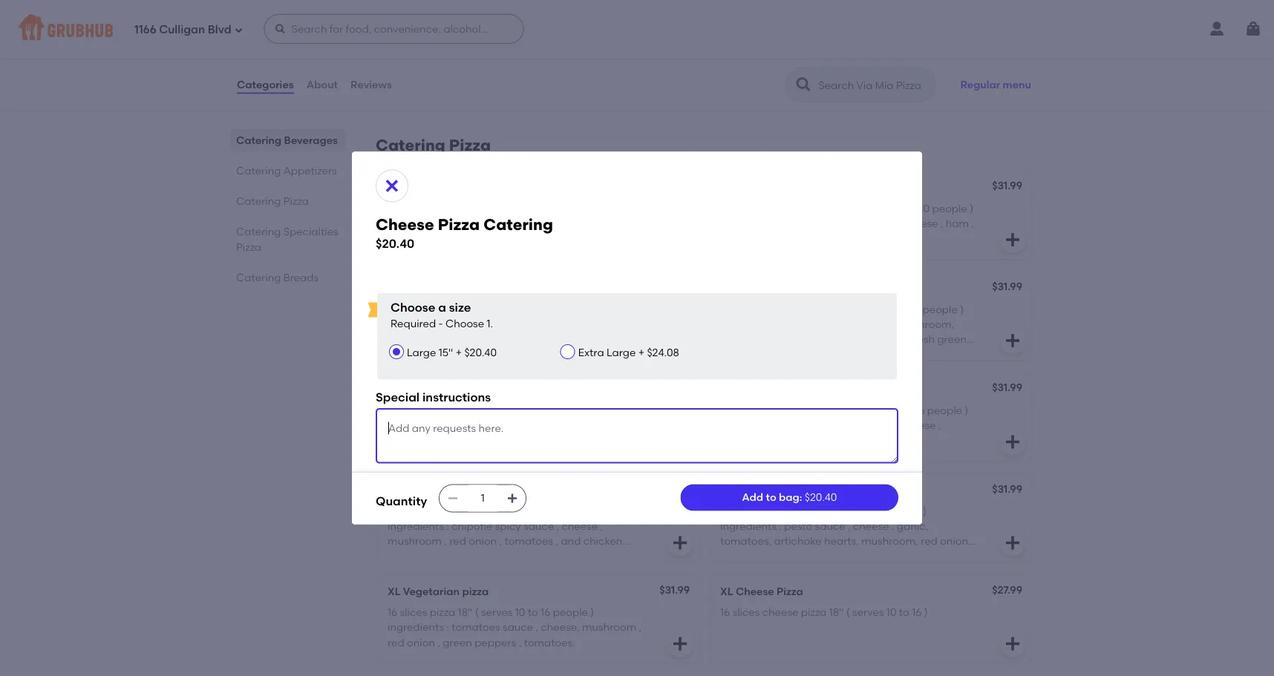 Task type: locate. For each thing, give the bounding box(es) containing it.
mushroom inside 16 slices pizza 18'' ( serves 10 to 16 people ) ingredients : tomatoes sauce , cheese, mushroom , red onion , green peppers , tomatoes.
[[583, 621, 637, 634]]

slices for 16 slices combination pizza 18'' serves ( 6 to 10 people ) ingredients : tomatoes sauce , salami linguica , mushroom,green peppers black olives and sausage .
[[400, 303, 427, 316]]

xl cheese pizza
[[721, 585, 804, 598]]

1 vertical spatial extra
[[546, 404, 572, 417]]

catering inside catering specialties pizza
[[236, 225, 281, 238]]

cheese up cheese pizza catering $20.40
[[388, 181, 426, 194]]

pizza down the catering appetizers tab in the left of the page
[[284, 195, 309, 207]]

0 horizontal spatial mushroom
[[388, 535, 442, 548]]

ingredients down combination
[[432, 318, 488, 331]]

16 slices combination pizza 18'' serves ( 6 to 10 people ) ingredients : tomatoes sauce , salami linguica , mushroom,green peppers black olives and sausage .
[[388, 303, 649, 361]]

2 horizontal spatial mushroom
[[721, 434, 775, 447]]

slices inside 16 slices italiana pizza 18'' ( serves 6 to 10 people ) ingredients : garlic sauce , cheese , mushroom, tomatoes ,sausage , and topped with fresh green onion .
[[733, 303, 760, 316]]

( inside 16 slices pizza 18'' ( serves 10 to 16 people ) ingredients : tomatoes sauce , cheese, mushroom , red onion , green peppers , tomatoes.
[[475, 606, 479, 619]]

$31.99 for 16 slices pizza 18'' ( serves 10 to 16 people ) ingredients : pesto sauce , cheese . garlic, tomatoes, artichoke hearts, mushroom, red onion and chicken
[[993, 483, 1023, 495]]

10 inside 16 slices spicy chicken 18'' ( serves 10 to 16 people ) ingredients : chipotle spicy sauce , cheese , mushroom , red onion , tomatoes , and chicken marinated with chipotle sauce .
[[557, 505, 567, 518]]

extra right pepperoni
[[546, 404, 572, 417]]

. inside 16 slices hawaiian pizza  18" ( serves 6 to 10 people ) ingredients : tomatoes sauce , extra cheese , ham , pineapple .
[[774, 232, 777, 245]]

people inside 16 slices pizza 18'' ( serves 10 to 16 people ) ingredients : tomatoes sauce , cheese, mushroom , red onion , green peppers , tomatoes.
[[553, 606, 588, 619]]

tomatoes inside 16 slices italiana pizza 18'' ( serves 6 to 10 people ) ingredients : garlic sauce , cheese , mushroom, tomatoes ,sausage , and topped with fresh green onion .
[[721, 333, 769, 346]]

,sausage
[[772, 333, 817, 346]]

black
[[568, 333, 596, 346]]

peppers left tomatoes.
[[475, 637, 517, 649]]

spicy down xl chipotle chicken
[[430, 505, 456, 518]]

$20.40 right bag:
[[805, 492, 838, 504]]

6 inside 16 slices combination pizza 18'' serves ( 6 to 10 people ) ingredients : tomatoes sauce , salami linguica , mushroom,green peppers black olives and sausage .
[[582, 303, 589, 316]]

( right input item quantity number field
[[517, 505, 521, 518]]

peppers inside 16 slices pizza 18'' ( serves 10 to 16 people ) ingredients : tomatoes sauce , cheese, mushroom , red onion , green peppers , tomatoes.
[[475, 637, 517, 649]]

reviews
[[351, 78, 392, 91]]

1 vertical spatial peppers
[[475, 637, 517, 649]]

mushroom, inside 16 slices italiana pizza 18'' ( serves 6 to 10 people ) ingredients : garlic sauce , cheese , mushroom, tomatoes ,sausage , and topped with fresh green onion .
[[898, 318, 955, 331]]

sauce inside 16 slices hawaiian pizza  18" ( serves 6 to 10 people ) ingredients : tomatoes sauce , extra cheese , ham , pineapple .
[[836, 217, 866, 230]]

culligan
[[159, 23, 205, 36]]

0 vertical spatial mushroom,
[[898, 318, 955, 331]]

red inside 16 slices pizza 18'' ( serves 10 to 16 people ) ingredients : pesto sauce , cheese . garlic, tomatoes, artichoke hearts, mushroom, red onion and chicken
[[921, 535, 938, 548]]

serves
[[839, 69, 870, 82], [865, 202, 896, 215], [542, 303, 574, 316], [855, 303, 887, 316], [856, 404, 887, 417], [388, 419, 419, 432], [523, 505, 555, 518], [814, 505, 846, 518], [481, 606, 513, 619], [853, 606, 884, 619]]

$39.99
[[659, 46, 690, 59]]

to inside 16 slices italiana pizza 18'' ( serves 6 to 10 people ) ingredients : garlic sauce , cheese , mushroom, tomatoes ,sausage , and topped with fresh green onion .
[[898, 303, 908, 316]]

people inside 16 slices hawaiian pizza  18" ( serves 6 to 10 people ) ingredients : tomatoes sauce , extra cheese , ham , pineapple .
[[933, 202, 968, 215]]

peppers inside 16 slices combination pizza 18'' serves ( 6 to 10 people ) ingredients : tomatoes sauce , salami linguica , mushroom,green peppers black olives and sausage .
[[524, 333, 566, 346]]

mushroom up pesto
[[721, 434, 775, 447]]

10 inside 16 slices hawaiian pizza  18" ( serves 6 to 10 people ) ingredients : tomatoes sauce , extra cheese , ham , pineapple .
[[920, 202, 930, 215]]

$20.40 up combo
[[376, 236, 415, 251]]

1 horizontal spatial mushroom
[[583, 621, 637, 634]]

0 horizontal spatial extra
[[546, 404, 572, 417]]

$20.40 for to
[[805, 492, 838, 504]]

pizza inside "16 slices chicken pizza 18'' ( serves 10 to 16 people ) ingredients : garlic sauce , cilantro . cheese , mushroom , red onion and chicken ."
[[804, 404, 830, 417]]

catering appetizers tab
[[236, 163, 340, 178]]

svg image for 16 slices spicy chicken 18'' ( serves 10 to 16 people ) ingredients : chipotle spicy sauce , cheese , mushroom , red onion , tomatoes , and chicken marinated with chipotle sauce .
[[672, 534, 689, 552]]

serves inside 16 slices combination pizza 18'' serves ( 6 to 10 people ) ingredients : tomatoes sauce , salami linguica , mushroom,green peppers black olives and sausage .
[[542, 303, 574, 316]]

cheese inside 16 slices double pepperoni with extra cheese 18'' ( serves 10 to 16 people )
[[574, 404, 610, 417]]

) inside "16 slices chicken pizza 18'' ( serves 10 to 16 people ) ingredients : garlic sauce , cilantro . cheese , mushroom , red onion and chicken ."
[[965, 404, 969, 417]]

mushroom right cheese,
[[583, 621, 637, 634]]

breads
[[284, 271, 319, 284]]

( up 'pesto'
[[808, 505, 812, 518]]

pizza inside 16 slices hawaiian pizza  18" ( serves 6 to 10 people ) ingredients : tomatoes sauce , extra cheese , ham , pineapple .
[[813, 202, 839, 215]]

catering pizza up cheese pizza catering
[[376, 136, 491, 155]]

serves inside 16 slices pizza 18'' ( serves 10 to 16 people ) ingredients : tomatoes sauce , cheese, mushroom , red onion , green peppers , tomatoes.
[[481, 606, 513, 619]]

1 horizontal spatial peppers
[[524, 333, 566, 346]]

$31.99 for 16 slices spicy chicken 18'' ( serves 10 to 16 people ) ingredients : chipotle spicy sauce , cheese , mushroom , red onion , tomatoes , and chicken marinated with chipotle sauce .
[[660, 483, 690, 495]]

catering beverages tab
[[236, 132, 340, 148]]

peppers left black
[[524, 333, 566, 346]]

1 horizontal spatial with
[[522, 404, 543, 417]]

xl pesto chicken
[[721, 484, 814, 497]]

10 inside 16 slices pizza 18'' ( serves 10 to 16 people ) ingredients : tomatoes sauce , cheese, mushroom , red onion , green peppers , tomatoes.
[[515, 606, 526, 619]]

1 horizontal spatial spicy
[[495, 520, 521, 533]]

with right pepperoni
[[522, 404, 543, 417]]

1 vertical spatial italiana
[[763, 303, 801, 316]]

red
[[782, 434, 799, 447], [450, 535, 467, 548], [921, 535, 938, 548], [388, 637, 405, 649]]

6 for salami
[[582, 303, 589, 316]]

mushroom,green
[[435, 333, 522, 346]]

tomatoes
[[785, 217, 833, 230], [496, 318, 544, 331], [721, 333, 769, 346], [505, 535, 554, 548], [452, 621, 500, 634]]

18'' inside 16 slices spicy chicken 18'' ( serves 10 to 16 people ) ingredients : chipotle spicy sauce , cheese , mushroom , red onion , tomatoes , and chicken marinated with chipotle sauce .
[[500, 505, 515, 518]]

garlic
[[785, 318, 813, 331], [785, 419, 813, 432]]

garlic up "chicken"
[[785, 419, 813, 432]]

: inside 16 slices spicy chicken 18'' ( serves 10 to 16 people ) ingredients : chipotle spicy sauce , cheese , mushroom , red onion , tomatoes , and chicken marinated with chipotle sauce .
[[447, 520, 449, 533]]

ingredients up pineapple
[[721, 217, 777, 230]]

ingredients down quantity
[[388, 520, 444, 533]]

xl
[[388, 282, 401, 295], [721, 282, 734, 295], [388, 383, 401, 396], [721, 484, 734, 497], [388, 585, 401, 598], [721, 585, 734, 598]]

2 horizontal spatial with
[[887, 333, 908, 346]]

1.
[[487, 317, 493, 330]]

0 vertical spatial pepperoni
[[388, 48, 440, 61]]

+ for $24.08
[[639, 347, 645, 359]]

cilantro
[[854, 419, 893, 432]]

chipotle
[[400, 484, 444, 497]]

( inside 16 slices spicy chicken 18'' ( serves 10 to 16 people ) ingredients : chipotle spicy sauce , cheese , mushroom , red onion , tomatoes , and chicken marinated with chipotle sauce .
[[517, 505, 521, 518]]

pizza up the "16 slices cheese pizza 18'' ( serves 10 to 16 )"
[[777, 585, 804, 598]]

1 horizontal spatial $20.40
[[465, 347, 497, 359]]

xl left vegetarian
[[388, 585, 401, 598]]

ingredients up tomatoes,
[[721, 520, 777, 533]]

pepperoni up reviews
[[388, 48, 440, 61]]

serves inside 16 slices hawaiian pizza  18" ( serves 6 to 10 people ) ingredients : tomatoes sauce , extra cheese , ham , pineapple .
[[865, 202, 896, 215]]

0 vertical spatial mushroom
[[721, 434, 775, 447]]

slices for 16 slices spicy chicken 18'' ( serves 10 to 16 people ) ingredients : chipotle spicy sauce , cheese , mushroom , red onion , tomatoes , and chicken marinated with chipotle sauce .
[[400, 505, 427, 518]]

1 vertical spatial cheese
[[376, 215, 434, 234]]

2 vertical spatial mushroom
[[583, 621, 637, 634]]

people inside 16 slices double pepperoni with extra cheese 18'' ( serves 10 to 16 people )
[[460, 419, 495, 432]]

$20.40 down mushroom,green
[[465, 347, 497, 359]]

topped
[[847, 333, 885, 346]]

sauce inside 16 slices italiana pizza 18'' ( serves 6 to 10 people ) ingredients : garlic sauce , cheese , mushroom, tomatoes ,sausage , and topped with fresh green onion .
[[816, 318, 846, 331]]

. inside 16 slices pizza 18'' ( serves 10 to 16 people ) ingredients : pesto sauce , cheese . garlic, tomatoes, artichoke hearts, mushroom, red onion and chicken
[[892, 520, 895, 533]]

garlic inside 16 slices italiana pizza 18'' ( serves 6 to 10 people ) ingredients : garlic sauce , cheese , mushroom, tomatoes ,sausage , and topped with fresh green onion .
[[785, 318, 813, 331]]

red down vegetarian
[[388, 637, 405, 649]]

ingredients inside 16 slices italiana pizza 18'' ( serves 6 to 10 people ) ingredients : garlic sauce , cheese , mushroom, tomatoes ,sausage , and topped with fresh green onion .
[[721, 318, 777, 331]]

cheese down tomatoes,
[[736, 585, 775, 598]]

1 horizontal spatial extra
[[874, 217, 900, 230]]

1 horizontal spatial 6
[[889, 303, 895, 316]]

ingredients down vegetarian
[[388, 621, 444, 634]]

mushroom inside "16 slices chicken pizza 18'' ( serves 10 to 16 people ) ingredients : garlic sauce , cilantro . cheese , mushroom , red onion and chicken ."
[[721, 434, 775, 447]]

slices inside 16 slices spicy chicken 18'' ( serves 10 to 16 people ) ingredients : chipotle spicy sauce , cheese , mushroom , red onion , tomatoes , and chicken marinated with chipotle sauce .
[[400, 505, 427, 518]]

1 vertical spatial green
[[443, 637, 472, 649]]

2 vertical spatial with
[[444, 551, 465, 563]]

marinated
[[388, 551, 441, 563]]

( down extra large + $24.08
[[630, 404, 634, 417]]

italiana down xl italiana pizza
[[763, 303, 801, 316]]

1 horizontal spatial large
[[607, 347, 636, 359]]

1 vertical spatial garlic
[[785, 419, 813, 432]]

)
[[952, 69, 956, 82], [970, 202, 974, 215], [961, 303, 964, 316], [425, 318, 429, 331], [965, 404, 969, 417], [497, 419, 501, 432], [633, 505, 636, 518], [924, 505, 927, 518], [591, 606, 595, 619], [925, 606, 928, 619]]

pizza
[[813, 202, 839, 215], [778, 282, 805, 295], [497, 303, 523, 316], [804, 404, 830, 417], [763, 505, 788, 518], [462, 585, 489, 598], [430, 606, 456, 619], [801, 606, 827, 619]]

: up ,sausage
[[780, 318, 782, 331]]

large down the olives
[[607, 347, 636, 359]]

catering pizza inside tab
[[236, 195, 309, 207]]

: inside 16 slices hawaiian pizza  18" ( serves 6 to 10 people ) ingredients : tomatoes sauce , extra cheese , ham , pineapple .
[[780, 217, 782, 230]]

regular menu
[[961, 78, 1032, 91]]

cheese
[[388, 181, 426, 194], [376, 215, 434, 234], [736, 585, 775, 598]]

0 vertical spatial italiana
[[736, 282, 776, 295]]

1 vertical spatial catering pizza
[[236, 195, 309, 207]]

16 slices cheese pizza 18'' ( serves 10 to 16 )
[[721, 606, 928, 619]]

catering inside button
[[458, 181, 503, 194]]

search icon image
[[795, 76, 813, 94]]

1 + from the left
[[456, 347, 462, 359]]

pizza up catering breads
[[236, 241, 262, 253]]

0 vertical spatial extra
[[874, 217, 900, 230]]

categories
[[237, 78, 294, 91]]

cheese for cheese pizza catering $20.40
[[376, 215, 434, 234]]

6 inside 16 slices italiana pizza 18'' ( serves 6 to 10 people ) ingredients : garlic sauce , cheese , mushroom, tomatoes ,sausage , and topped with fresh green onion .
[[889, 303, 895, 316]]

18'' inside 16 slices pizza 18'' ( serves 10 to 16 people ) ingredients : pesto sauce , cheese . garlic, tomatoes, artichoke hearts, mushroom, red onion and chicken
[[791, 505, 806, 518]]

2 garlic from the top
[[785, 419, 813, 432]]

ingredients down xl italiana pizza
[[721, 318, 777, 331]]

) inside 16 slices hawaiian pizza  18" ( serves 6 to 10 people ) ingredients : tomatoes sauce , extra cheese , ham , pineapple .
[[970, 202, 974, 215]]

to
[[887, 69, 898, 82], [907, 202, 918, 215], [591, 303, 601, 316], [898, 303, 908, 316], [903, 404, 913, 417], [434, 419, 445, 432], [766, 492, 777, 504], [570, 505, 580, 518], [861, 505, 871, 518], [528, 606, 538, 619], [900, 606, 910, 619]]

18'' inside 16 slices combination pizza 18'' serves ( 6 to 10 people ) ingredients : tomatoes sauce , salami linguica , mushroom,green peppers black olives and sausage .
[[525, 303, 540, 316]]

pizza up cheese pizza catering $20.40
[[429, 181, 455, 194]]

0 horizontal spatial $20.40
[[376, 236, 415, 251]]

categories button
[[236, 58, 295, 111]]

1 horizontal spatial green
[[938, 333, 967, 346]]

: up mushroom,green
[[491, 318, 493, 331]]

Input item quantity number field
[[467, 485, 499, 512]]

mushroom up marinated
[[388, 535, 442, 548]]

cheese inside cheese pizza catering $20.40
[[376, 215, 434, 234]]

( right 18"
[[858, 202, 862, 215]]

linguica
[[388, 333, 428, 346]]

1 horizontal spatial catering pizza
[[376, 136, 491, 155]]

reviews button
[[350, 58, 393, 111]]

ranch up bacon
[[756, 48, 786, 61]]

svg image inside main navigation navigation
[[234, 26, 243, 35]]

0 vertical spatial green
[[938, 333, 967, 346]]

cheese down cheese pizza catering
[[376, 215, 434, 234]]

0 horizontal spatial with
[[444, 551, 465, 563]]

svg image for 16 slices italiana pizza 18'' ( serves 6 to 10 people ) ingredients : garlic sauce , cheese , mushroom, tomatoes ,sausage , and topped with fresh green onion .
[[1004, 332, 1022, 350]]

ranch down bacon ranch sticks
[[770, 69, 800, 82]]

ingredients up pesto
[[721, 419, 777, 432]]

with
[[887, 333, 908, 346], [522, 404, 543, 417], [444, 551, 465, 563]]

choose down combination
[[446, 317, 484, 330]]

with inside 16 slices double pepperoni with extra cheese 18'' ( serves 10 to 16 people )
[[522, 404, 543, 417]]

10 inside 16 slices italiana pizza 18'' ( serves 6 to 10 people ) ingredients : garlic sauce , cheese , mushroom, tomatoes ,sausage , and topped with fresh green onion .
[[910, 303, 921, 316]]

1 vertical spatial with
[[522, 404, 543, 417]]

1 horizontal spatial +
[[639, 347, 645, 359]]

about button
[[306, 58, 339, 111]]

and
[[629, 333, 649, 346], [825, 333, 845, 346], [832, 434, 853, 447], [561, 535, 581, 548], [721, 551, 741, 563]]

( down topped
[[850, 404, 853, 417]]

0 vertical spatial chipotle
[[452, 520, 493, 533]]

16
[[721, 202, 730, 215], [388, 303, 398, 316], [721, 303, 730, 316], [388, 404, 398, 417], [721, 404, 730, 417], [915, 404, 925, 417], [447, 419, 457, 432], [388, 505, 398, 518], [583, 505, 593, 518], [721, 505, 730, 518], [874, 505, 884, 518], [388, 606, 398, 619], [541, 606, 551, 619], [721, 606, 730, 619], [912, 606, 922, 619]]

ingredients for combination
[[432, 318, 488, 331]]

) inside 16 slices pizza 18'' ( serves 10 to 16 people ) ingredients : tomatoes sauce , cheese, mushroom , red onion , green peppers , tomatoes.
[[591, 606, 595, 619]]

catering appetizers
[[236, 164, 337, 177]]

10 inside "16 slices chicken pizza 18'' ( serves 10 to 16 people ) ingredients : garlic sauce , cilantro . cheese , mushroom , red onion and chicken ."
[[890, 404, 900, 417]]

+ left $24.08
[[639, 347, 645, 359]]

ham
[[946, 217, 969, 230]]

0 vertical spatial peppers
[[524, 333, 566, 346]]

pesto
[[785, 520, 813, 533]]

xl for xl pepperoni blast
[[388, 383, 401, 396]]

extra
[[874, 217, 900, 230], [546, 404, 572, 417]]

slices for 16 slices pizza 18'' ( serves 10 to 16 people ) ingredients : pesto sauce , cheese . garlic, tomatoes, artichoke hearts, mushroom, red onion and chicken
[[733, 505, 760, 518]]

:
[[780, 217, 782, 230], [491, 318, 493, 331], [780, 318, 782, 331], [780, 419, 782, 432], [447, 520, 449, 533], [780, 520, 782, 533], [447, 621, 449, 634]]

$20.40 for 15"
[[465, 347, 497, 359]]

: down hawaiian
[[780, 217, 782, 230]]

specialties
[[284, 225, 338, 238]]

0 vertical spatial choose
[[391, 301, 436, 315]]

pizza down cheese pizza catering
[[438, 215, 480, 234]]

( down xl vegetarian pizza in the bottom left of the page
[[475, 606, 479, 619]]

mushroom, up "fresh"
[[898, 318, 955, 331]]

slices for 16 slices chicken pizza 18'' ( serves 10 to 16 people ) ingredients : garlic sauce , cilantro . cheese , mushroom , red onion and chicken .
[[733, 404, 760, 417]]

onion inside 16 slices spicy chicken 18'' ( serves 10 to 16 people ) ingredients : chipotle spicy sauce , cheese , mushroom , red onion , tomatoes , and chicken marinated with chipotle sauce .
[[469, 535, 497, 548]]

people inside 16 slices combination pizza 18'' serves ( 6 to 10 people ) ingredients : tomatoes sauce , salami linguica , mushroom,green peppers black olives and sausage .
[[388, 318, 423, 331]]

a
[[438, 301, 446, 315]]

16 slices chicken pizza 18'' ( serves 10 to 16 people ) ingredients : garlic sauce , cilantro . cheese , mushroom , red onion and chicken .
[[721, 404, 969, 447]]

: down xl vegetarian pizza in the bottom left of the page
[[447, 621, 449, 634]]

+ right 15"
[[456, 347, 462, 359]]

0 vertical spatial catering pizza
[[376, 136, 491, 155]]

xl left pesto
[[721, 484, 734, 497]]

people inside 16 slices spicy chicken 18'' ( serves 10 to 16 people ) ingredients : chipotle spicy sauce , cheese , mushroom , red onion , tomatoes , and chicken marinated with chipotle sauce .
[[595, 505, 630, 518]]

spicy down input item quantity number field
[[495, 520, 521, 533]]

slices
[[733, 202, 760, 215], [400, 303, 427, 316], [733, 303, 760, 316], [400, 404, 427, 417], [733, 404, 760, 417], [400, 505, 427, 518], [733, 505, 760, 518], [400, 606, 427, 619], [733, 606, 760, 619]]

italiana down pineapple
[[736, 282, 776, 295]]

1 vertical spatial $20.40
[[465, 347, 497, 359]]

ranch
[[756, 48, 786, 61], [770, 69, 800, 82]]

xl for xl combo pizza
[[388, 282, 401, 295]]

pizza up size at the top of page
[[444, 282, 470, 295]]

: left 'pesto'
[[780, 520, 782, 533]]

sauce inside "16 slices chicken pizza 18'' ( serves 10 to 16 people ) ingredients : garlic sauce , cilantro . cheese , mushroom , red onion and chicken ."
[[816, 419, 846, 432]]

svg image
[[234, 26, 243, 35], [1004, 77, 1022, 94], [383, 177, 401, 195], [1004, 231, 1022, 249], [672, 332, 689, 350], [1004, 332, 1022, 350], [447, 493, 459, 505], [672, 534, 689, 552], [1004, 534, 1022, 552], [672, 636, 689, 653]]

ingredients
[[721, 217, 777, 230], [432, 318, 488, 331], [721, 318, 777, 331], [721, 419, 777, 432], [388, 520, 444, 533], [721, 520, 777, 533], [388, 621, 444, 634]]

2 vertical spatial $20.40
[[805, 492, 838, 504]]

0 horizontal spatial peppers
[[475, 637, 517, 649]]

2 horizontal spatial $20.40
[[805, 492, 838, 504]]

large
[[407, 347, 436, 359], [607, 347, 636, 359]]

1 vertical spatial ranch
[[770, 69, 800, 82]]

,
[[869, 217, 871, 230], [941, 217, 944, 230], [972, 217, 975, 230], [580, 318, 582, 331], [849, 318, 851, 331], [893, 318, 895, 331], [430, 333, 433, 346], [820, 333, 822, 346], [849, 419, 851, 432], [939, 419, 941, 432], [777, 434, 780, 447], [557, 520, 559, 533], [601, 520, 603, 533], [848, 520, 851, 533], [444, 535, 447, 548], [500, 535, 502, 548], [556, 535, 559, 548], [536, 621, 539, 634], [639, 621, 642, 634], [438, 637, 440, 649], [519, 637, 522, 649]]

1 vertical spatial mushroom,
[[862, 535, 919, 548]]

cheese
[[902, 217, 939, 230], [854, 318, 890, 331], [574, 404, 610, 417], [900, 419, 936, 432], [562, 520, 598, 533], [854, 520, 890, 533], [763, 606, 799, 619]]

sauce inside 16 slices pizza 18'' ( serves 10 to 16 people ) ingredients : pesto sauce , cheese . garlic, tomatoes, artichoke hearts, mushroom, red onion and chicken
[[815, 520, 846, 533]]

0 vertical spatial $20.40
[[376, 236, 415, 251]]

xl down sausage
[[388, 383, 401, 396]]

0 horizontal spatial 6
[[582, 303, 589, 316]]

mushroom, down the garlic,
[[862, 535, 919, 548]]

pepperoni
[[468, 404, 520, 417]]

spicy
[[430, 505, 456, 518], [495, 520, 521, 533]]

2 horizontal spatial 6
[[899, 202, 905, 215]]

italiana inside 16 slices italiana pizza 18'' ( serves 6 to 10 people ) ingredients : garlic sauce , cheese , mushroom, tomatoes ,sausage , and topped with fresh green onion .
[[763, 303, 801, 316]]

$31.99
[[993, 179, 1023, 192], [660, 281, 690, 293], [993, 281, 1023, 293], [993, 382, 1023, 394], [660, 483, 690, 495], [993, 483, 1023, 495], [660, 584, 690, 596]]

svg image for 16 slices pizza 18'' ( serves 10 to 16 people ) ingredients : tomatoes sauce , cheese, mushroom , red onion , green peppers , tomatoes.
[[672, 636, 689, 653]]

slices inside 16 slices pizza 18'' ( serves 10 to 16 people ) ingredients : tomatoes sauce , cheese, mushroom , red onion , green peppers , tomatoes.
[[400, 606, 427, 619]]

extra left ham
[[874, 217, 900, 230]]

2 + from the left
[[639, 347, 645, 359]]

cheese for cheese pizza catering
[[388, 181, 426, 194]]

catering
[[236, 134, 282, 146], [376, 136, 446, 155], [236, 164, 281, 177], [458, 181, 503, 194], [236, 195, 281, 207], [484, 215, 553, 234], [236, 225, 281, 238], [236, 271, 281, 284]]

catering pizza down "catering appetizers"
[[236, 195, 309, 207]]

0 horizontal spatial +
[[456, 347, 462, 359]]

18'' inside 16 slices pizza 18'' ( serves 10 to 16 people ) ingredients : tomatoes sauce , cheese, mushroom , red onion , green peppers , tomatoes.
[[458, 606, 473, 619]]

red inside 16 slices spicy chicken 18'' ( serves 10 to 16 people ) ingredients : chipotle spicy sauce , cheese , mushroom , red onion , tomatoes , and chicken marinated with chipotle sauce .
[[450, 535, 467, 548]]

0 vertical spatial cheese
[[388, 181, 426, 194]]

( inside 16 slices double pepperoni with extra cheese 18'' ( serves 10 to 16 people )
[[630, 404, 634, 417]]

1 horizontal spatial choose
[[446, 317, 484, 330]]

pepperoni up double
[[403, 383, 456, 396]]

ingredients inside 16 slices combination pizza 18'' serves ( 6 to 10 people ) ingredients : tomatoes sauce , salami linguica , mushroom,green peppers black olives and sausage .
[[432, 318, 488, 331]]

blast
[[458, 383, 484, 396]]

people
[[914, 69, 950, 82], [933, 202, 968, 215], [923, 303, 958, 316], [388, 318, 423, 331], [928, 404, 963, 417], [460, 419, 495, 432], [595, 505, 630, 518], [886, 505, 921, 518], [553, 606, 588, 619]]

green right "fresh"
[[938, 333, 967, 346]]

1 vertical spatial chipotle
[[467, 551, 508, 563]]

ingredients inside "16 slices chicken pizza 18'' ( serves 10 to 16 people ) ingredients : garlic sauce , cilantro . cheese , mushroom , red onion and chicken ."
[[721, 419, 777, 432]]

ingredients inside 16 slices pizza 18'' ( serves 10 to 16 people ) ingredients : pesto sauce , cheese . garlic, tomatoes, artichoke hearts, mushroom, red onion and chicken
[[721, 520, 777, 533]]

0 horizontal spatial large
[[407, 347, 436, 359]]

svg image for 16 slices combination pizza 18'' serves ( 6 to 10 people ) ingredients : tomatoes sauce , salami linguica , mushroom,green peppers black olives and sausage .
[[672, 332, 689, 350]]

bag:
[[779, 492, 803, 504]]

: up "chicken"
[[780, 419, 782, 432]]

: down xl chipotle chicken
[[447, 520, 449, 533]]

garlic,
[[897, 520, 929, 533]]

catering specialties pizza
[[236, 225, 338, 253]]

10 inside 16 slices pizza 18'' ( serves 10 to 16 people ) ingredients : pesto sauce , cheese . garlic, tomatoes, artichoke hearts, mushroom, red onion and chicken
[[848, 505, 858, 518]]

with up xl vegetarian pizza in the bottom left of the page
[[444, 551, 465, 563]]

1 garlic from the top
[[785, 318, 813, 331]]

0 vertical spatial with
[[887, 333, 908, 346]]

slices inside 16 slices combination pizza 18'' serves ( 6 to 10 people ) ingredients : tomatoes sauce , salami linguica , mushroom,green peppers black olives and sausage .
[[400, 303, 427, 316]]

18"
[[841, 202, 856, 215]]

pizza up ,sausage
[[804, 303, 829, 316]]

mushroom
[[721, 434, 775, 447], [388, 535, 442, 548], [583, 621, 637, 634]]

18'' inside 16 slices italiana pizza 18'' ( serves 6 to 10 people ) ingredients : garlic sauce , cheese , mushroom, tomatoes ,sausage , and topped with fresh green onion .
[[832, 303, 846, 316]]

garlic inside "16 slices chicken pizza 18'' ( serves 10 to 16 people ) ingredients : garlic sauce , cilantro . cheese , mushroom , red onion and chicken ."
[[785, 419, 813, 432]]

with left "fresh"
[[887, 333, 908, 346]]

Search Via Mia Pizza search field
[[817, 78, 931, 92]]

svg image
[[1245, 20, 1263, 38], [275, 23, 286, 35], [1004, 433, 1022, 451], [507, 493, 519, 505], [1004, 636, 1022, 653]]

xl down tomatoes,
[[721, 585, 734, 598]]

0 horizontal spatial catering pizza
[[236, 195, 309, 207]]

$31.99 for 16 slices pizza 18'' ( serves 10 to 16 people ) ingredients : tomatoes sauce , cheese, mushroom , red onion , green peppers , tomatoes.
[[660, 584, 690, 596]]

( inside 16 slices combination pizza 18'' serves ( 6 to 10 people ) ingredients : tomatoes sauce , salami linguica , mushroom,green peppers black olives and sausage .
[[576, 303, 580, 316]]

green down xl vegetarian pizza in the bottom left of the page
[[443, 637, 472, 649]]

slices inside 16 slices double pepperoni with extra cheese 18'' ( serves 10 to 16 people )
[[400, 404, 427, 417]]

choose up required
[[391, 301, 436, 315]]

xl left combo
[[388, 282, 401, 295]]

0 horizontal spatial green
[[443, 637, 472, 649]]

6
[[899, 202, 905, 215], [582, 303, 589, 316], [889, 303, 895, 316]]

slices for 16 slices cheese pizza 18'' ( serves 10 to 16 )
[[733, 606, 760, 619]]

$20.40 for pizza
[[376, 236, 415, 251]]

slices for 16 slices double pepperoni with extra cheese 18'' ( serves 10 to 16 people )
[[400, 404, 427, 417]]

xl down pineapple
[[721, 282, 734, 295]]

red up "chicken"
[[782, 434, 799, 447]]

red up xl vegetarian pizza in the bottom left of the page
[[450, 535, 467, 548]]

regular menu button
[[954, 68, 1039, 101]]

0 vertical spatial garlic
[[785, 318, 813, 331]]

( up topped
[[849, 303, 852, 316]]

1 vertical spatial mushroom
[[388, 535, 442, 548]]

catering pizza
[[376, 136, 491, 155], [236, 195, 309, 207]]

large 15" + $20.40
[[407, 347, 497, 359]]

catering beverages
[[236, 134, 338, 146]]

: for chicken
[[780, 419, 782, 432]]

garlic up ,sausage
[[785, 318, 813, 331]]

people inside "16 slices chicken pizza 18'' ( serves 10 to 16 people ) ingredients : garlic sauce , cilantro . cheese , mushroom , red onion and chicken ."
[[928, 404, 963, 417]]

( up black
[[576, 303, 580, 316]]

chipotle
[[452, 520, 493, 533], [467, 551, 508, 563]]

0 vertical spatial spicy
[[430, 505, 456, 518]]

olives
[[599, 333, 627, 346]]

menu
[[1003, 78, 1032, 91]]

cheese inside 16 slices hawaiian pizza  18" ( serves 6 to 10 people ) ingredients : tomatoes sauce , extra cheese , ham , pineapple .
[[902, 217, 939, 230]]

18''
[[525, 303, 540, 316], [832, 303, 846, 316], [613, 404, 628, 417], [833, 404, 847, 417], [500, 505, 515, 518], [791, 505, 806, 518], [458, 606, 473, 619], [830, 606, 844, 619]]

catering pizza tab
[[236, 193, 340, 209]]

Special instructions text field
[[376, 408, 899, 464]]

chicken
[[763, 404, 802, 417], [855, 434, 894, 447], [447, 484, 486, 497], [458, 505, 497, 518], [584, 535, 623, 548], [743, 551, 782, 563]]

16 slices double pepperoni with extra cheese 18'' ( serves 10 to 16 people )
[[388, 404, 634, 432]]

green inside 16 slices italiana pizza 18'' ( serves 6 to 10 people ) ingredients : garlic sauce , cheese , mushroom, tomatoes ,sausage , and topped with fresh green onion .
[[938, 333, 967, 346]]

red down the garlic,
[[921, 535, 938, 548]]

large down linguica
[[407, 347, 436, 359]]



Task type: vqa. For each thing, say whether or not it's contained in the screenshot.
the garlic within 16 slices Italiana Pizza 18'' ( serves 6 to 10 people ) ingredients : garlic sauce , cheese , mushroom, tomatoes ,sausage , and topped with fresh green onion .
yes



Task type: describe. For each thing, give the bounding box(es) containing it.
pizza inside 16 slices pizza 18'' ( serves 10 to 16 people ) ingredients : pesto sauce , cheese . garlic, tomatoes, artichoke hearts, mushroom, red onion and chicken
[[763, 505, 788, 518]]

ingredients for italiana
[[721, 318, 777, 331]]

16 slices pizza 18'' ( serves 10 to 16 people ) ingredients : pesto sauce , cheese . garlic, tomatoes, artichoke hearts, mushroom, red onion and chicken
[[721, 505, 969, 563]]

catering specialties pizza tab
[[236, 224, 340, 255]]

tomatoes,
[[721, 535, 772, 548]]

hawaiian
[[763, 202, 811, 215]]

: for italiana
[[780, 318, 782, 331]]

. inside 16 slices combination pizza 18'' serves ( 6 to 10 people ) ingredients : tomatoes sauce , salami linguica , mushroom,green peppers black olives and sausage .
[[433, 348, 436, 361]]

16 slices italiana pizza 18'' ( serves 6 to 10 people ) ingredients : garlic sauce , cheese , mushroom, tomatoes ,sausage , and topped with fresh green onion .
[[721, 303, 967, 361]]

cheese pizza catering $20.40
[[376, 215, 553, 251]]

1166 culligan blvd
[[134, 23, 231, 36]]

( inside "16 slices chicken pizza 18'' ( serves 10 to 16 people ) ingredients : garlic sauce , cilantro . cheese , mushroom , red onion and chicken ."
[[850, 404, 853, 417]]

ingredients inside 16 slices pizza 18'' ( serves 10 to 16 people ) ingredients : tomatoes sauce , cheese, mushroom , red onion , green peppers , tomatoes.
[[388, 621, 444, 634]]

cheese inside 16 slices spicy chicken 18'' ( serves 10 to 16 people ) ingredients : chipotle spicy sauce , cheese , mushroom , red onion , tomatoes , and chicken marinated with chipotle sauce .
[[562, 520, 598, 533]]

1 vertical spatial choose
[[446, 317, 484, 330]]

serves inside 16 slices italiana pizza 18'' ( serves 6 to 10 people ) ingredients : garlic sauce , cheese , mushroom, tomatoes ,sausage , and topped with fresh green onion .
[[855, 303, 887, 316]]

onion inside 16 slices italiana pizza 18'' ( serves 6 to 10 people ) ingredients : garlic sauce , cheese , mushroom, tomatoes ,sausage , and topped with fresh green onion .
[[721, 348, 749, 361]]

) inside 16 slices spicy chicken 18'' ( serves 10 to 16 people ) ingredients : chipotle spicy sauce , cheese , mushroom , red onion , tomatoes , and chicken marinated with chipotle sauce .
[[633, 505, 636, 518]]

16 inside 16 slices combination pizza 18'' serves ( 6 to 10 people ) ingredients : tomatoes sauce , salami linguica , mushroom,green peppers black olives and sausage .
[[388, 303, 398, 316]]

: inside 16 slices pizza 18'' ( serves 10 to 16 people ) ingredients : tomatoes sauce , cheese, mushroom , red onion , green peppers , tomatoes.
[[447, 621, 449, 634]]

catering inside cheese pizza catering $20.40
[[484, 215, 553, 234]]

quantity
[[376, 494, 427, 509]]

bacon ranch sticks
[[721, 48, 817, 61]]

to inside 16 slices combination pizza 18'' serves ( 6 to 10 people ) ingredients : tomatoes sauce , salami linguica , mushroom,green peppers black olives and sausage .
[[591, 303, 601, 316]]

6 for extra
[[899, 202, 905, 215]]

extra inside 16 slices hawaiian pizza  18" ( serves 6 to 10 people ) ingredients : tomatoes sauce , extra cheese , ham , pineapple .
[[874, 217, 900, 230]]

combo
[[403, 282, 441, 295]]

2 vertical spatial cheese
[[736, 585, 775, 598]]

xl for xl cheese pizza
[[721, 585, 734, 598]]

serves inside 16 slices spicy chicken 18'' ( serves 10 to 16 people ) ingredients : chipotle spicy sauce , cheese , mushroom , red onion , tomatoes , and chicken marinated with chipotle sauce .
[[523, 505, 555, 518]]

chicken
[[773, 484, 814, 497]]

( down hearts,
[[847, 606, 850, 619]]

blvd
[[208, 23, 231, 36]]

1 vertical spatial spicy
[[495, 520, 521, 533]]

: for combination
[[491, 318, 493, 331]]

pizza up cheese pizza catering
[[449, 136, 491, 155]]

( inside 16 slices italiana pizza 18'' ( serves 6 to 10 people ) ingredients : garlic sauce , cheese , mushroom, tomatoes ,sausage , and topped with fresh green onion .
[[849, 303, 852, 316]]

18'' inside 16 slices double pepperoni with extra cheese 18'' ( serves 10 to 16 people )
[[613, 404, 628, 417]]

about
[[307, 78, 338, 91]]

32 bacon ranch sticks ( serves 20 to 24 people )
[[721, 69, 956, 82]]

sausage
[[388, 348, 431, 361]]

ingredients for chicken
[[721, 419, 777, 432]]

special instructions
[[376, 390, 491, 404]]

and inside 16 slices combination pizza 18'' serves ( 6 to 10 people ) ingredients : tomatoes sauce , salami linguica , mushroom,green peppers black olives and sausage .
[[629, 333, 649, 346]]

1 vertical spatial pepperoni
[[403, 383, 456, 396]]

tomatoes inside 16 slices pizza 18'' ( serves 10 to 16 people ) ingredients : tomatoes sauce , cheese, mushroom , red onion , green peppers , tomatoes.
[[452, 621, 500, 634]]

catering breads
[[236, 271, 319, 284]]

and inside "16 slices chicken pizza 18'' ( serves 10 to 16 people ) ingredients : garlic sauce , cilantro . cheese , mushroom , red onion and chicken ."
[[832, 434, 853, 447]]

salami
[[585, 318, 619, 331]]

$27.99
[[993, 584, 1023, 596]]

pizza inside cheese pizza catering $20.40
[[438, 215, 480, 234]]

regular
[[961, 78, 1001, 91]]

20
[[873, 69, 885, 82]]

+ for $20.40
[[456, 347, 462, 359]]

pizza inside 16 slices pizza 18'' ( serves 10 to 16 people ) ingredients : tomatoes sauce , cheese, mushroom , red onion , green peppers , tomatoes.
[[430, 606, 456, 619]]

special
[[376, 390, 420, 404]]

red inside "16 slices chicken pizza 18'' ( serves 10 to 16 people ) ingredients : garlic sauce , cilantro . cheese , mushroom , red onion and chicken ."
[[782, 434, 799, 447]]

10 inside 16 slices double pepperoni with extra cheese 18'' ( serves 10 to 16 people )
[[422, 419, 432, 432]]

hearts,
[[825, 535, 859, 548]]

and inside 16 slices spicy chicken 18'' ( serves 10 to 16 people ) ingredients : chipotle spicy sauce , cheese , mushroom , red onion , tomatoes , and chicken marinated with chipotle sauce .
[[561, 535, 581, 548]]

onion inside 16 slices pizza 18'' ( serves 10 to 16 people ) ingredients : tomatoes sauce , cheese, mushroom , red onion , green peppers , tomatoes.
[[407, 637, 435, 649]]

) inside 16 slices double pepperoni with extra cheese 18'' ( serves 10 to 16 people )
[[497, 419, 501, 432]]

xl combo pizza
[[388, 282, 470, 295]]

appetizers
[[284, 164, 337, 177]]

to inside "16 slices chicken pizza 18'' ( serves 10 to 16 people ) ingredients : garlic sauce , cilantro . cheese , mushroom , red onion and chicken ."
[[903, 404, 913, 417]]

mushroom, inside 16 slices pizza 18'' ( serves 10 to 16 people ) ingredients : pesto sauce , cheese . garlic, tomatoes, artichoke hearts, mushroom, red onion and chicken
[[862, 535, 919, 548]]

16 slices spicy chicken 18'' ( serves 10 to 16 people ) ingredients : chipotle spicy sauce , cheese , mushroom , red onion , tomatoes , and chicken marinated with chipotle sauce .
[[388, 505, 636, 563]]

serves inside "16 slices chicken pizza 18'' ( serves 10 to 16 people ) ingredients : garlic sauce , cilantro . cheese , mushroom , red onion and chicken ."
[[856, 404, 887, 417]]

and inside 16 slices pizza 18'' ( serves 10 to 16 people ) ingredients : pesto sauce , cheese . garlic, tomatoes, artichoke hearts, mushroom, red onion and chicken
[[721, 551, 741, 563]]

1166
[[134, 23, 156, 36]]

pepperoni sticks
[[388, 48, 472, 61]]

chicken inside 16 slices pizza 18'' ( serves 10 to 16 people ) ingredients : pesto sauce , cheese . garlic, tomatoes, artichoke hearts, mushroom, red onion and chicken
[[743, 551, 782, 563]]

$31.99 for 16 slices hawaiian pizza  18" ( serves 6 to 10 people ) ingredients : tomatoes sauce , extra cheese , ham , pineapple .
[[993, 179, 1023, 192]]

bacon
[[721, 48, 754, 61]]

onion inside 16 slices pizza 18'' ( serves 10 to 16 people ) ingredients : pesto sauce , cheese . garlic, tomatoes, artichoke hearts, mushroom, red onion and chicken
[[941, 535, 969, 548]]

16 slices pizza 18'' ( serves 10 to 16 people ) ingredients : tomatoes sauce , cheese, mushroom , red onion , green peppers , tomatoes.
[[388, 606, 642, 649]]

$31.99 for 16 slices italiana pizza 18'' ( serves 6 to 10 people ) ingredients : garlic sauce , cheese , mushroom, tomatoes ,sausage , and topped with fresh green onion .
[[993, 281, 1023, 293]]

tomatoes inside 16 slices hawaiian pizza  18" ( serves 6 to 10 people ) ingredients : tomatoes sauce , extra cheese , ham , pineapple .
[[785, 217, 833, 230]]

pesto
[[736, 484, 770, 497]]

with inside 16 slices italiana pizza 18'' ( serves 6 to 10 people ) ingredients : garlic sauce , cheese , mushroom, tomatoes ,sausage , and topped with fresh green onion .
[[887, 333, 908, 346]]

$44.99
[[990, 46, 1023, 59]]

garlic for chicken
[[785, 419, 813, 432]]

serves inside 16 slices pizza 18'' ( serves 10 to 16 people ) ingredients : pesto sauce , cheese . garlic, tomatoes, artichoke hearts, mushroom, red onion and chicken
[[814, 505, 846, 518]]

extra large + $24.08
[[578, 347, 680, 359]]

ingredients for spicy
[[388, 520, 444, 533]]

sauce inside 16 slices pizza 18'' ( serves 10 to 16 people ) ingredients : tomatoes sauce , cheese, mushroom , red onion , green peppers , tomatoes.
[[503, 621, 533, 634]]

double
[[430, 404, 465, 417]]

0 horizontal spatial choose
[[391, 301, 436, 315]]

sauce inside 16 slices combination pizza 18'' serves ( 6 to 10 people ) ingredients : tomatoes sauce , salami linguica , mushroom,green peppers black olives and sausage .
[[547, 318, 577, 331]]

to inside 16 slices spicy chicken 18'' ( serves 10 to 16 people ) ingredients : chipotle spicy sauce , cheese , mushroom , red onion , tomatoes , and chicken marinated with chipotle sauce .
[[570, 505, 580, 518]]

) inside 16 slices combination pizza 18'' serves ( 6 to 10 people ) ingredients : tomatoes sauce , salami linguica , mushroom,green peppers black olives and sausage .
[[425, 318, 429, 331]]

xl italiana pizza
[[721, 282, 805, 295]]

16 inside 16 slices italiana pizza 18'' ( serves 6 to 10 people ) ingredients : garlic sauce , cheese , mushroom, tomatoes ,sausage , and topped with fresh green onion .
[[721, 303, 730, 316]]

xl for xl italiana pizza
[[721, 282, 734, 295]]

slices for 16 slices italiana pizza 18'' ( serves 6 to 10 people ) ingredients : garlic sauce , cheese , mushroom, tomatoes ,sausage , and topped with fresh green onion .
[[733, 303, 760, 316]]

pizza inside 16 slices italiana pizza 18'' ( serves 6 to 10 people ) ingredients : garlic sauce , cheese , mushroom, tomatoes ,sausage , and topped with fresh green onion .
[[804, 303, 829, 316]]

: for spicy
[[447, 520, 449, 533]]

vegetarian
[[403, 585, 460, 598]]

1 large from the left
[[407, 347, 436, 359]]

required
[[391, 317, 436, 330]]

24
[[900, 69, 912, 82]]

ingredients for hawaiian
[[721, 217, 777, 230]]

, inside 16 slices pizza 18'' ( serves 10 to 16 people ) ingredients : pesto sauce , cheese . garlic, tomatoes, artichoke hearts, mushroom, red onion and chicken
[[848, 520, 851, 533]]

artichoke
[[774, 535, 822, 548]]

$31.99 for 16 slices combination pizza 18'' serves ( 6 to 10 people ) ingredients : tomatoes sauce , salami linguica , mushroom,green peppers black olives and sausage .
[[660, 281, 690, 293]]

32
[[721, 69, 732, 82]]

xl vegetarian pizza
[[388, 585, 489, 598]]

cheese inside 16 slices pizza 18'' ( serves 10 to 16 people ) ingredients : pesto sauce , cheese . garlic, tomatoes, artichoke hearts, mushroom, red onion and chicken
[[854, 520, 890, 533]]

add
[[742, 492, 764, 504]]

main navigation navigation
[[0, 0, 1275, 58]]

extra
[[578, 347, 604, 359]]

instructions
[[423, 390, 491, 404]]

10 inside 16 slices combination pizza 18'' serves ( 6 to 10 people ) ingredients : tomatoes sauce , salami linguica , mushroom,green peppers black olives and sausage .
[[604, 303, 614, 316]]

. inside 16 slices spicy chicken 18'' ( serves 10 to 16 people ) ingredients : chipotle spicy sauce , cheese , mushroom , red onion , tomatoes , and chicken marinated with chipotle sauce .
[[544, 551, 546, 563]]

garlic for italiana
[[785, 318, 813, 331]]

$31.99 for 16 slices chicken pizza 18'' ( serves 10 to 16 people ) ingredients : garlic sauce , cilantro . cheese , mushroom , red onion and chicken .
[[993, 382, 1023, 394]]

green inside 16 slices pizza 18'' ( serves 10 to 16 people ) ingredients : tomatoes sauce , cheese, mushroom , red onion , green peppers , tomatoes.
[[443, 637, 472, 649]]

cheese pizza catering button
[[379, 171, 700, 259]]

16 inside 16 slices hawaiian pizza  18" ( serves 6 to 10 people ) ingredients : tomatoes sauce , extra cheese , ham , pineapple .
[[721, 202, 730, 215]]

) inside 16 slices italiana pizza 18'' ( serves 6 to 10 people ) ingredients : garlic sauce , cheese , mushroom, tomatoes ,sausage , and topped with fresh green onion .
[[961, 303, 964, 316]]

pineapple
[[721, 232, 772, 245]]

beverages
[[284, 134, 338, 146]]

pizza inside button
[[429, 181, 455, 194]]

with inside 16 slices spicy chicken 18'' ( serves 10 to 16 people ) ingredients : chipotle spicy sauce , cheese , mushroom , red onion , tomatoes , and chicken marinated with chipotle sauce .
[[444, 551, 465, 563]]

fresh
[[911, 333, 935, 346]]

( inside 16 slices pizza 18'' ( serves 10 to 16 people ) ingredients : pesto sauce , cheese . garlic, tomatoes, artichoke hearts, mushroom, red onion and chicken
[[808, 505, 812, 518]]

to inside 16 slices pizza 18'' ( serves 10 to 16 people ) ingredients : tomatoes sauce , cheese, mushroom , red onion , green peppers , tomatoes.
[[528, 606, 538, 619]]

cheese,
[[541, 621, 580, 634]]

catering breads tab
[[236, 270, 340, 285]]

xl for xl pesto chicken
[[721, 484, 734, 497]]

cheese inside "16 slices chicken pizza 18'' ( serves 10 to 16 people ) ingredients : garlic sauce , cilantro . cheese , mushroom , red onion and chicken ."
[[900, 419, 936, 432]]

6 for cheese
[[889, 303, 895, 316]]

: for hawaiian
[[780, 217, 782, 230]]

tomatoes inside 16 slices spicy chicken 18'' ( serves 10 to 16 people ) ingredients : chipotle spicy sauce , cheese , mushroom , red onion , tomatoes , and chicken marinated with chipotle sauce .
[[505, 535, 554, 548]]

$24.08
[[647, 347, 680, 359]]

svg image for 16 slices hawaiian pizza  18" ( serves 6 to 10 people ) ingredients : tomatoes sauce , extra cheese , ham , pineapple .
[[1004, 231, 1022, 249]]

people inside 16 slices italiana pizza 18'' ( serves 6 to 10 people ) ingredients : garlic sauce , cheese , mushroom, tomatoes ,sausage , and topped with fresh green onion .
[[923, 303, 958, 316]]

( inside 16 slices hawaiian pizza  18" ( serves 6 to 10 people ) ingredients : tomatoes sauce , extra cheese , ham , pineapple .
[[858, 202, 862, 215]]

slices for 16 slices hawaiian pizza  18" ( serves 6 to 10 people ) ingredients : tomatoes sauce , extra cheese , ham , pineapple .
[[733, 202, 760, 215]]

mushroom inside 16 slices spicy chicken 18'' ( serves 10 to 16 people ) ingredients : chipotle spicy sauce , cheese , mushroom , red onion , tomatoes , and chicken marinated with chipotle sauce .
[[388, 535, 442, 548]]

add to bag: $20.40
[[742, 492, 838, 504]]

16 slices hawaiian pizza  18" ( serves 6 to 10 people ) ingredients : tomatoes sauce , extra cheese , ham , pineapple .
[[721, 202, 975, 245]]

extra inside 16 slices double pepperoni with extra cheese 18'' ( serves 10 to 16 people )
[[546, 404, 572, 417]]

to inside 16 slices hawaiian pizza  18" ( serves 6 to 10 people ) ingredients : tomatoes sauce , extra cheese , ham , pineapple .
[[907, 202, 918, 215]]

2 large from the left
[[607, 347, 636, 359]]

tomatoes.
[[524, 637, 575, 649]]

combination
[[430, 303, 494, 316]]

bacon
[[735, 69, 768, 82]]

svg image for 16 slices pizza 18'' ( serves 10 to 16 people ) ingredients : pesto sauce , cheese . garlic, tomatoes, artichoke hearts, mushroom, red onion and chicken
[[1004, 534, 1022, 552]]

choose a size required - choose 1.
[[391, 301, 493, 330]]

and inside 16 slices italiana pizza 18'' ( serves 6 to 10 people ) ingredients : garlic sauce , cheese , mushroom, tomatoes ,sausage , and topped with fresh green onion .
[[825, 333, 845, 346]]

pizza inside catering specialties pizza
[[236, 241, 262, 253]]

size
[[449, 301, 471, 315]]

0 horizontal spatial spicy
[[430, 505, 456, 518]]

slices for 16 slices pizza 18'' ( serves 10 to 16 people ) ingredients : tomatoes sauce , cheese, mushroom , red onion , green peppers , tomatoes.
[[400, 606, 427, 619]]

cheese pizza catering
[[388, 181, 503, 194]]

( right the search icon
[[832, 69, 836, 82]]

xl for xl vegetarian pizza
[[388, 585, 401, 598]]

18'' inside "16 slices chicken pizza 18'' ( serves 10 to 16 people ) ingredients : garlic sauce , cilantro . cheese , mushroom , red onion and chicken ."
[[833, 404, 847, 417]]

xl chipotle chicken
[[388, 484, 486, 497]]

0 vertical spatial ranch
[[756, 48, 786, 61]]

xl
[[388, 484, 398, 497]]

-
[[439, 317, 443, 330]]

pizza inside tab
[[284, 195, 309, 207]]

svg image for 32 bacon ranch sticks ( serves 20 to 24 people )
[[1004, 77, 1022, 94]]

onion inside "16 slices chicken pizza 18'' ( serves 10 to 16 people ) ingredients : garlic sauce , cilantro . cheese , mushroom , red onion and chicken ."
[[802, 434, 830, 447]]

15"
[[439, 347, 453, 359]]

. inside 16 slices italiana pizza 18'' ( serves 6 to 10 people ) ingredients : garlic sauce , cheese , mushroom, tomatoes ,sausage , and topped with fresh green onion .
[[751, 348, 754, 361]]

serves inside 16 slices double pepperoni with extra cheese 18'' ( serves 10 to 16 people )
[[388, 419, 419, 432]]

people inside 16 slices pizza 18'' ( serves 10 to 16 people ) ingredients : pesto sauce , cheese . garlic, tomatoes, artichoke hearts, mushroom, red onion and chicken
[[886, 505, 921, 518]]



